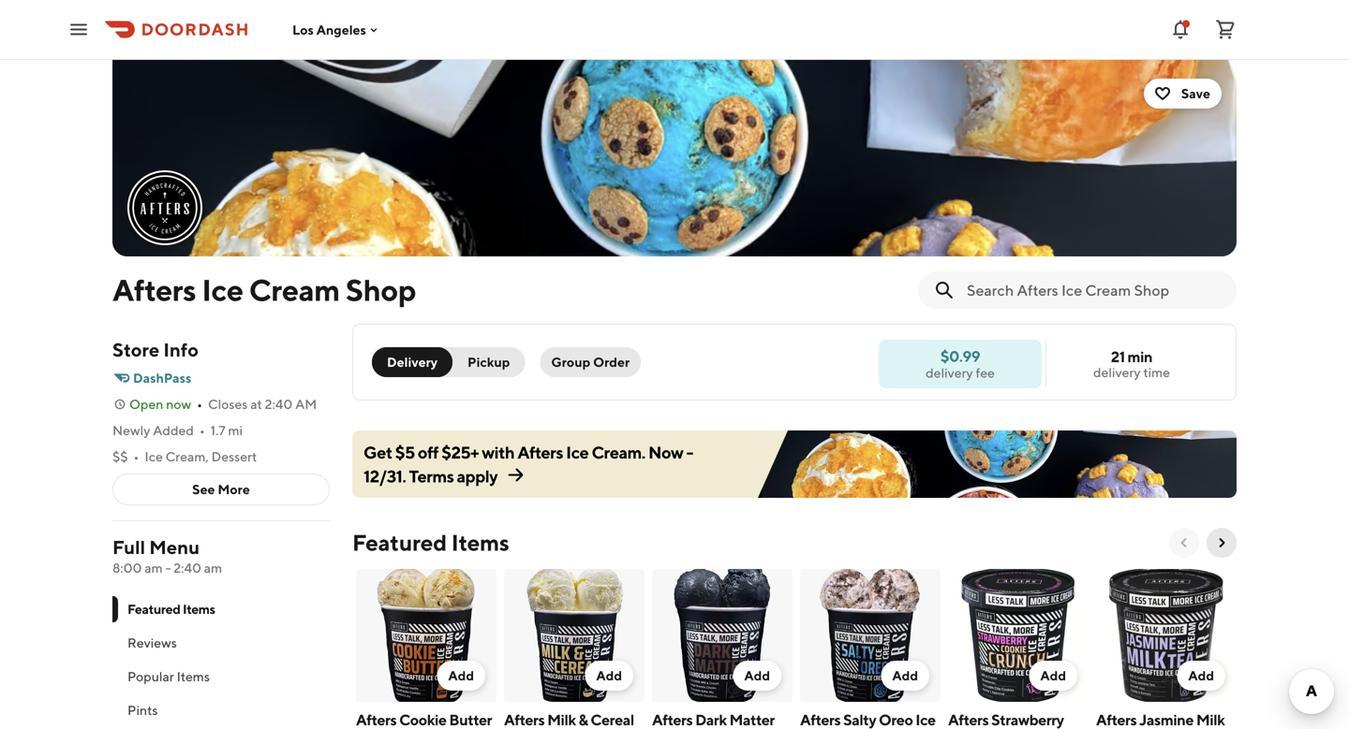 Task type: describe. For each thing, give the bounding box(es) containing it.
delivery inside 21 min delivery time
[[1093, 365, 1141, 380]]

delivery inside $0.99 delivery fee
[[926, 365, 973, 381]]

afters dark matter brownie batter ice cream (1 pt) image
[[652, 570, 793, 703]]

featured inside heading
[[352, 530, 447, 556]]

Item Search search field
[[967, 280, 1222, 301]]

afters for afters milk & cereal
[[504, 712, 545, 729]]

salty
[[843, 712, 876, 729]]

see
[[192, 482, 215, 497]]

reviews button
[[112, 627, 330, 660]]

info
[[163, 339, 199, 361]]

&
[[578, 712, 588, 729]]

am
[[295, 397, 317, 412]]

$0.99
[[940, 348, 980, 365]]

menu
[[149, 537, 200, 559]]

off
[[418, 442, 439, 463]]

see more button
[[113, 475, 329, 505]]

$$ • ice cream, dessert
[[112, 449, 257, 465]]

popular
[[127, 669, 174, 685]]

cookie
[[399, 712, 446, 729]]

order methods option group
[[372, 348, 525, 378]]

add for jasmine
[[1188, 668, 1214, 684]]

see more
[[192, 482, 250, 497]]

store
[[112, 339, 160, 361]]

afters for afters dark matter
[[652, 712, 693, 729]]

cream
[[249, 273, 340, 308]]

newly
[[112, 423, 150, 438]]

afters ice cream shop
[[112, 273, 416, 308]]

now
[[648, 442, 683, 463]]

add button for milk
[[585, 661, 633, 691]]

afters cookie butter
[[356, 712, 492, 730]]

cereal
[[591, 712, 634, 729]]

add for cookie
[[448, 668, 474, 684]]

0 vertical spatial •
[[197, 397, 202, 412]]

full menu 8:00 am - 2:40 am
[[112, 537, 222, 576]]

afters jasmine milk
[[1096, 712, 1225, 730]]

items inside button
[[177, 669, 210, 685]]

add for milk
[[596, 668, 622, 684]]

21
[[1111, 348, 1125, 366]]

reviews
[[127, 636, 177, 651]]

milk inside afters jasmine milk
[[1196, 712, 1225, 729]]

dashpass
[[133, 371, 191, 386]]

group order
[[551, 355, 630, 370]]

afters milk & cereal
[[504, 712, 634, 730]]

afters for afters salty oreo ice
[[800, 712, 841, 729]]

- inside full menu 8:00 am - 2:40 am
[[165, 561, 171, 576]]

afters cookie butter ice cream (1 pt) image
[[356, 570, 497, 703]]

cream.
[[592, 442, 645, 463]]

dessert
[[211, 449, 257, 465]]

2 am from the left
[[204, 561, 222, 576]]

add for strawberry
[[1040, 668, 1066, 684]]

open
[[129, 397, 163, 412]]

next button of carousel image
[[1214, 536, 1229, 551]]

popular items
[[127, 669, 210, 685]]

dark
[[695, 712, 727, 729]]

8:00
[[112, 561, 142, 576]]

add for salty
[[892, 668, 918, 684]]

min
[[1128, 348, 1152, 366]]

pints button
[[112, 694, 330, 728]]

$5
[[395, 442, 415, 463]]

afters milk & cereal ice cream (1 pt) image
[[504, 570, 645, 703]]

butter
[[449, 712, 492, 729]]

more
[[218, 482, 250, 497]]

$$
[[112, 449, 128, 465]]

add button for dark
[[733, 661, 781, 691]]

2 vertical spatial •
[[134, 449, 139, 465]]

add for dark
[[744, 668, 770, 684]]

notification bell image
[[1169, 18, 1192, 41]]

afters salty oreo ice
[[800, 712, 936, 730]]

angeles
[[316, 22, 366, 37]]

group
[[551, 355, 590, 370]]

afters for afters jasmine milk
[[1096, 712, 1137, 729]]

afters salty oreo ice cream (1 pt) image
[[800, 570, 941, 703]]

popular items button
[[112, 660, 330, 694]]

added
[[153, 423, 194, 438]]

1 vertical spatial featured
[[127, 602, 180, 617]]

delivery
[[387, 355, 438, 370]]

get
[[363, 442, 392, 463]]

ice down added in the left bottom of the page
[[145, 449, 163, 465]]

get $5 off $25+ with afters ice cream. now - 12/31. terms apply
[[363, 442, 693, 486]]

afters for afters ice cream shop
[[112, 273, 196, 308]]

1 vertical spatial •
[[199, 423, 205, 438]]

full
[[112, 537, 145, 559]]

add button for salty
[[881, 661, 929, 691]]

newly added • 1.7 mi
[[112, 423, 243, 438]]



Task type: locate. For each thing, give the bounding box(es) containing it.
•
[[197, 397, 202, 412], [199, 423, 205, 438], [134, 449, 139, 465]]

1 add from the left
[[448, 668, 474, 684]]

afters left jasmine
[[1096, 712, 1137, 729]]

0 horizontal spatial milk
[[547, 712, 576, 729]]

store info
[[112, 339, 199, 361]]

group order button
[[540, 348, 641, 378]]

0 horizontal spatial 2:40
[[174, 561, 201, 576]]

cream,
[[166, 449, 209, 465]]

ice
[[202, 273, 243, 308], [566, 442, 589, 463], [145, 449, 163, 465], [916, 712, 936, 729]]

1.7
[[211, 423, 226, 438]]

afters right butter
[[504, 712, 545, 729]]

afters strawberry
[[948, 712, 1070, 730]]

0 vertical spatial -
[[686, 442, 693, 463]]

pickup
[[468, 355, 510, 370]]

am right 8:00
[[145, 561, 163, 576]]

featured items down terms
[[352, 530, 509, 556]]

add button up "cereal"
[[585, 661, 633, 691]]

featured items heading
[[352, 528, 509, 558]]

apply
[[457, 466, 498, 486]]

ice inside 'afters salty oreo ice'
[[916, 712, 936, 729]]

5 add button from the left
[[1029, 661, 1077, 691]]

add button for jasmine
[[1177, 661, 1225, 691]]

los angeles
[[292, 22, 366, 37]]

previous button of carousel image
[[1177, 536, 1192, 551]]

los
[[292, 22, 314, 37]]

Pickup radio
[[441, 348, 525, 378]]

afters left "cookie"
[[356, 712, 397, 729]]

afters inside the afters cookie butter
[[356, 712, 397, 729]]

mi
[[228, 423, 243, 438]]

0 horizontal spatial am
[[145, 561, 163, 576]]

milk right jasmine
[[1196, 712, 1225, 729]]

0 horizontal spatial -
[[165, 561, 171, 576]]

add button up oreo
[[881, 661, 929, 691]]

delivery left fee
[[926, 365, 973, 381]]

afters jasmine milk tea ice cream (1 pt) image
[[1096, 570, 1237, 703]]

21 min delivery time
[[1093, 348, 1170, 380]]

afters left salty
[[800, 712, 841, 729]]

Delivery radio
[[372, 348, 453, 378]]

2 milk from the left
[[1196, 712, 1225, 729]]

afters ice cream shop image
[[112, 60, 1237, 257], [129, 172, 200, 244]]

add up jasmine
[[1188, 668, 1214, 684]]

afters inside afters milk & cereal
[[504, 712, 545, 729]]

2:40
[[265, 397, 293, 412], [174, 561, 201, 576]]

-
[[686, 442, 693, 463], [165, 561, 171, 576]]

0 vertical spatial items
[[451, 530, 509, 556]]

3 add button from the left
[[733, 661, 781, 691]]

add up strawberry
[[1040, 668, 1066, 684]]

strawberry
[[991, 712, 1064, 729]]

0 horizontal spatial featured items
[[127, 602, 215, 617]]

milk inside afters milk & cereal
[[547, 712, 576, 729]]

1 horizontal spatial -
[[686, 442, 693, 463]]

add button
[[437, 661, 485, 691], [585, 661, 633, 691], [733, 661, 781, 691], [881, 661, 929, 691], [1029, 661, 1077, 691], [1177, 661, 1225, 691]]

jasmine
[[1139, 712, 1194, 729]]

4 add button from the left
[[881, 661, 929, 691]]

1 horizontal spatial milk
[[1196, 712, 1225, 729]]

2 add from the left
[[596, 668, 622, 684]]

los angeles button
[[292, 22, 381, 37]]

- inside get $5 off $25+ with afters ice cream. now - 12/31. terms apply
[[686, 442, 693, 463]]

2:40 inside full menu 8:00 am - 2:40 am
[[174, 561, 201, 576]]

terms
[[409, 466, 454, 486]]

5 add from the left
[[1040, 668, 1066, 684]]

oreo
[[879, 712, 913, 729]]

afters for afters cookie butter
[[356, 712, 397, 729]]

am
[[145, 561, 163, 576], [204, 561, 222, 576]]

1 horizontal spatial am
[[204, 561, 222, 576]]

featured up reviews
[[127, 602, 180, 617]]

1 am from the left
[[145, 561, 163, 576]]

add button up matter at the bottom of page
[[733, 661, 781, 691]]

2 add button from the left
[[585, 661, 633, 691]]

1 horizontal spatial 2:40
[[265, 397, 293, 412]]

12/31.
[[363, 466, 406, 486]]

1 horizontal spatial featured items
[[352, 530, 509, 556]]

• left 1.7
[[199, 423, 205, 438]]

• right now
[[197, 397, 202, 412]]

featured items
[[352, 530, 509, 556], [127, 602, 215, 617]]

afters inside afters dark matter
[[652, 712, 693, 729]]

0 vertical spatial 2:40
[[265, 397, 293, 412]]

now
[[166, 397, 191, 412]]

ice left "cream."
[[566, 442, 589, 463]]

2:40 right at
[[265, 397, 293, 412]]

3 add from the left
[[744, 668, 770, 684]]

ice right oreo
[[916, 712, 936, 729]]

$0.99 delivery fee
[[926, 348, 995, 381]]

1 vertical spatial 2:40
[[174, 561, 201, 576]]

pints
[[127, 703, 158, 719]]

0 horizontal spatial delivery
[[926, 365, 973, 381]]

items down apply
[[451, 530, 509, 556]]

milk
[[547, 712, 576, 729], [1196, 712, 1225, 729]]

1 milk from the left
[[547, 712, 576, 729]]

afters left dark
[[652, 712, 693, 729]]

6 add from the left
[[1188, 668, 1214, 684]]

• right '$$'
[[134, 449, 139, 465]]

$25+
[[442, 442, 479, 463]]

add up "cereal"
[[596, 668, 622, 684]]

afters dark matter
[[652, 712, 775, 730]]

6 add button from the left
[[1177, 661, 1225, 691]]

afters for afters strawberry
[[948, 712, 989, 729]]

1 vertical spatial featured items
[[127, 602, 215, 617]]

items
[[451, 530, 509, 556], [183, 602, 215, 617], [177, 669, 210, 685]]

2 vertical spatial items
[[177, 669, 210, 685]]

items up reviews button
[[183, 602, 215, 617]]

afters up store info in the top of the page
[[112, 273, 196, 308]]

featured items up reviews
[[127, 602, 215, 617]]

ice left cream
[[202, 273, 243, 308]]

2:40 down 'menu'
[[174, 561, 201, 576]]

afters inside afters strawberry
[[948, 712, 989, 729]]

- down 'menu'
[[165, 561, 171, 576]]

delivery left time
[[1093, 365, 1141, 380]]

afters inside get $5 off $25+ with afters ice cream. now - 12/31. terms apply
[[517, 442, 563, 463]]

4 add from the left
[[892, 668, 918, 684]]

add button up jasmine
[[1177, 661, 1225, 691]]

open now
[[129, 397, 191, 412]]

add button up butter
[[437, 661, 485, 691]]

1 vertical spatial -
[[165, 561, 171, 576]]

shop
[[346, 273, 416, 308]]

featured down 12/31.
[[352, 530, 447, 556]]

add button for cookie
[[437, 661, 485, 691]]

fee
[[976, 365, 995, 381]]

- right now
[[686, 442, 693, 463]]

time
[[1143, 365, 1170, 380]]

milk left & in the left of the page
[[547, 712, 576, 729]]

ice inside get $5 off $25+ with afters ice cream. now - 12/31. terms apply
[[566, 442, 589, 463]]

0 horizontal spatial featured
[[127, 602, 180, 617]]

add up oreo
[[892, 668, 918, 684]]

add up matter at the bottom of page
[[744, 668, 770, 684]]

1 add button from the left
[[437, 661, 485, 691]]

• closes at 2:40 am
[[197, 397, 317, 412]]

afters inside afters jasmine milk
[[1096, 712, 1137, 729]]

items right popular in the left of the page
[[177, 669, 210, 685]]

1 vertical spatial items
[[183, 602, 215, 617]]

order
[[593, 355, 630, 370]]

closes
[[208, 397, 248, 412]]

featured
[[352, 530, 447, 556], [127, 602, 180, 617]]

add
[[448, 668, 474, 684], [596, 668, 622, 684], [744, 668, 770, 684], [892, 668, 918, 684], [1040, 668, 1066, 684], [1188, 668, 1214, 684]]

add button up strawberry
[[1029, 661, 1077, 691]]

delivery
[[1093, 365, 1141, 380], [926, 365, 973, 381]]

1 horizontal spatial featured
[[352, 530, 447, 556]]

add up butter
[[448, 668, 474, 684]]

afters
[[112, 273, 196, 308], [517, 442, 563, 463], [356, 712, 397, 729], [504, 712, 545, 729], [652, 712, 693, 729], [800, 712, 841, 729], [948, 712, 989, 729], [1096, 712, 1137, 729]]

items inside heading
[[451, 530, 509, 556]]

0 vertical spatial featured
[[352, 530, 447, 556]]

afters right the with
[[517, 442, 563, 463]]

add button for strawberry
[[1029, 661, 1077, 691]]

am up reviews button
[[204, 561, 222, 576]]

with
[[482, 442, 514, 463]]

afters strawberry cookie crunch ice cream (1 pt) image
[[948, 570, 1089, 703]]

0 items, open order cart image
[[1214, 18, 1237, 41]]

afters inside 'afters salty oreo ice'
[[800, 712, 841, 729]]

at
[[250, 397, 262, 412]]

0 vertical spatial featured items
[[352, 530, 509, 556]]

1 horizontal spatial delivery
[[1093, 365, 1141, 380]]

open menu image
[[67, 18, 90, 41]]

save button
[[1144, 79, 1222, 109]]

matter
[[729, 712, 775, 729]]

afters left strawberry
[[948, 712, 989, 729]]

save
[[1181, 86, 1210, 101]]



Task type: vqa. For each thing, say whether or not it's contained in the screenshot.
26 in the the Lettuce inn juice bar 3.0 mi • 26 min • $1.49 delivery fee
no



